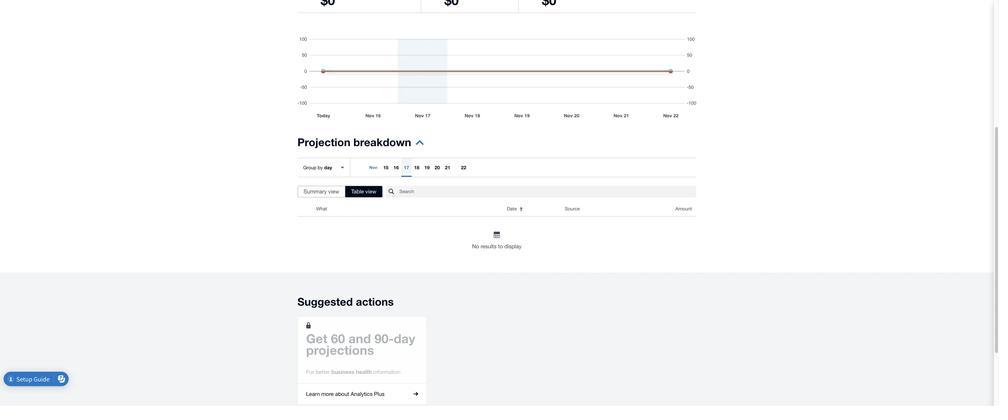 Task type: locate. For each thing, give the bounding box(es) containing it.
20
[[435, 165, 440, 171]]

view right summary
[[328, 189, 339, 195]]

projection
[[298, 136, 351, 149]]

no results to display
[[472, 244, 522, 250]]

for
[[306, 369, 314, 375]]

group by day
[[303, 165, 332, 170]]

table view
[[351, 189, 376, 195]]

0 vertical spatial day
[[324, 165, 332, 170]]

summary view
[[304, 189, 339, 195]]

for better business health information
[[306, 369, 401, 375]]

view for table view
[[365, 189, 376, 195]]

Search for a document search field
[[400, 186, 696, 198]]

60
[[331, 331, 345, 346]]

19
[[425, 165, 430, 171]]

projection breakdown button
[[298, 136, 424, 154]]

17 button
[[401, 158, 412, 177]]

amount
[[676, 206, 692, 212]]

information
[[373, 369, 401, 375]]

display
[[505, 244, 522, 250]]

group
[[303, 165, 316, 170]]

projection breakdown
[[298, 136, 411, 149]]

view
[[328, 189, 339, 195], [365, 189, 376, 195]]

2 view from the left
[[365, 189, 376, 195]]

learn more about analytics plus button
[[298, 384, 427, 405]]

15 button
[[381, 158, 391, 177]]

breakdown
[[354, 136, 411, 149]]

by
[[318, 165, 323, 170]]

18
[[414, 165, 419, 171]]

0 horizontal spatial view
[[328, 189, 339, 195]]

and
[[349, 331, 371, 346]]

source
[[565, 206, 580, 212]]

1 horizontal spatial view
[[365, 189, 376, 195]]

table
[[351, 189, 364, 195]]

nov
[[369, 165, 377, 170]]

20 button
[[432, 158, 443, 177]]

suggested
[[298, 296, 353, 309]]

get 60 and 90-day projections
[[306, 331, 415, 358]]

to
[[498, 244, 503, 250]]

15
[[383, 165, 389, 171]]

19 button
[[422, 158, 432, 177]]

actions
[[356, 296, 394, 309]]

day
[[324, 165, 332, 170], [394, 331, 415, 346]]

day inside get 60 and 90-day projections
[[394, 331, 415, 346]]

1 view from the left
[[328, 189, 339, 195]]

1 vertical spatial day
[[394, 331, 415, 346]]

view right table
[[365, 189, 376, 195]]

1 horizontal spatial day
[[394, 331, 415, 346]]



Task type: describe. For each thing, give the bounding box(es) containing it.
17 nov 2023 element
[[401, 158, 412, 177]]

what button
[[312, 202, 503, 216]]

business
[[332, 369, 354, 375]]

0 horizontal spatial day
[[324, 165, 332, 170]]

source button
[[561, 202, 638, 216]]

view for summary view
[[328, 189, 339, 195]]

better
[[316, 369, 330, 375]]

results
[[481, 244, 497, 250]]

learn more about analytics plus
[[306, 391, 385, 397]]

list of upcoming transactions within the selected timeframe element
[[298, 202, 696, 251]]

date
[[507, 206, 517, 212]]

nov :
[[369, 165, 378, 170]]

about
[[335, 391, 349, 397]]

get
[[306, 331, 328, 346]]

what
[[316, 206, 327, 212]]

22
[[461, 165, 466, 171]]

21
[[445, 165, 450, 171]]

analytics
[[351, 391, 373, 397]]

summary
[[304, 189, 327, 195]]

plus
[[374, 391, 385, 397]]

projections
[[306, 343, 374, 358]]

22 button
[[459, 158, 469, 177]]

learn
[[306, 391, 320, 397]]

16 button
[[391, 158, 401, 177]]

16
[[394, 165, 399, 171]]

90-
[[375, 331, 394, 346]]

date button
[[503, 202, 561, 216]]

no
[[472, 244, 479, 250]]

17
[[404, 165, 409, 171]]

health
[[356, 369, 372, 375]]

21 button
[[443, 158, 453, 177]]

projection breakdown view option group
[[298, 186, 383, 198]]

suggested actions
[[298, 296, 394, 309]]

more
[[321, 391, 334, 397]]

amount button
[[638, 202, 696, 216]]

:
[[377, 165, 378, 170]]

18 button
[[412, 158, 422, 177]]



Task type: vqa. For each thing, say whether or not it's contained in the screenshot.
the Federal Tax expense
no



